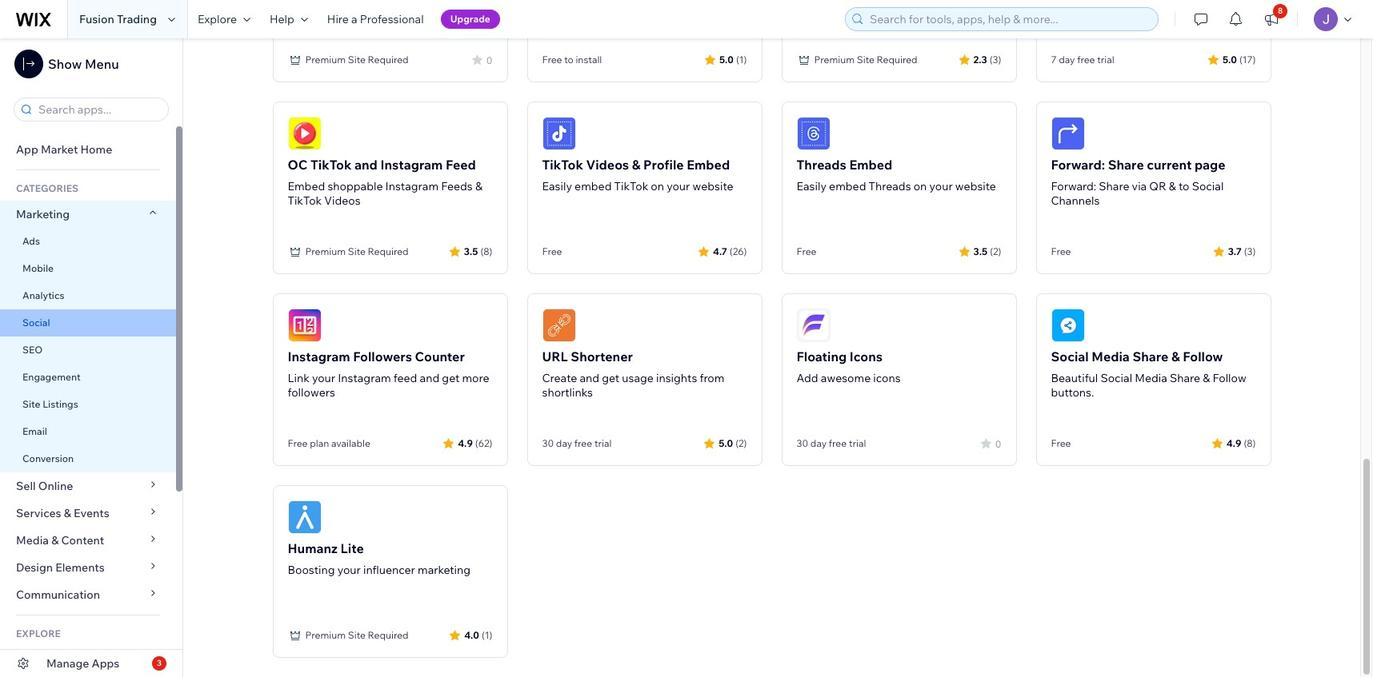 Task type: locate. For each thing, give the bounding box(es) containing it.
0 horizontal spatial on
[[651, 179, 664, 194]]

0 horizontal spatial (2)
[[736, 437, 747, 449]]

tiktok up 'shoppable'
[[310, 157, 352, 173]]

threads embed easily embed threads on your website
[[797, 157, 996, 194]]

beautiful
[[1051, 371, 1098, 386]]

0 horizontal spatial day
[[556, 438, 572, 450]]

& inside oc tiktok and instagram feed embed shoppable instagram feeds & tiktok videos
[[475, 179, 483, 194]]

and down 'shortener' on the left of page
[[580, 371, 600, 386]]

premium up threads embed logo
[[814, 54, 855, 66]]

1 on from the left
[[651, 179, 664, 194]]

30 down shortlinks
[[542, 438, 554, 450]]

buttons.
[[1051, 386, 1094, 400]]

required for 2.3 (3)
[[877, 54, 918, 66]]

fusion
[[79, 12, 114, 26]]

mobile
[[22, 262, 54, 275]]

get inside instagram followers counter link your instagram feed and get more followers
[[442, 371, 460, 386]]

4.0 (1)
[[464, 629, 493, 641]]

free down awesome
[[829, 438, 847, 450]]

3.5 for feed
[[464, 245, 478, 257]]

1 vertical spatial (8)
[[1244, 437, 1256, 449]]

4.7 (26)
[[713, 245, 747, 257]]

1 vertical spatial videos
[[324, 194, 361, 208]]

0 horizontal spatial embed
[[288, 179, 325, 194]]

trial for url shortener
[[595, 438, 612, 450]]

get down counter
[[442, 371, 460, 386]]

instagram followers counter link your instagram feed and get more followers
[[288, 349, 489, 400]]

1 get from the left
[[442, 371, 460, 386]]

required for 3.5 (8)
[[368, 246, 409, 258]]

professional
[[360, 12, 424, 26]]

2 4.9 from the left
[[1227, 437, 1242, 449]]

oc tiktok and instagram feed embed shoppable instagram feeds & tiktok videos
[[288, 157, 483, 208]]

1 vertical spatial media
[[1135, 371, 1168, 386]]

1 horizontal spatial and
[[420, 371, 440, 386]]

free down channels
[[1051, 246, 1071, 258]]

2 horizontal spatial trial
[[1097, 54, 1115, 66]]

2 3.5 from the left
[[974, 245, 988, 257]]

videos
[[586, 157, 629, 173], [324, 194, 361, 208]]

instagram left the feed
[[380, 157, 443, 173]]

social
[[1192, 179, 1224, 194], [22, 317, 50, 329], [1051, 349, 1089, 365], [1101, 371, 1133, 386]]

1 horizontal spatial videos
[[586, 157, 629, 173]]

trial for floating icons
[[849, 438, 866, 450]]

1 horizontal spatial 0
[[995, 438, 1002, 450]]

1 vertical spatial (2)
[[736, 437, 747, 449]]

media right beautiful
[[1135, 371, 1168, 386]]

1 vertical spatial forward:
[[1051, 179, 1097, 194]]

1 horizontal spatial free
[[829, 438, 847, 450]]

website inside tiktok videos & profile embed easily embed tiktok on your website
[[693, 179, 734, 194]]

0 horizontal spatial (8)
[[480, 245, 493, 257]]

add
[[797, 371, 818, 386]]

social up seo
[[22, 317, 50, 329]]

on inside threads embed easily embed threads on your website
[[914, 179, 927, 194]]

1 horizontal spatial trial
[[849, 438, 866, 450]]

marketing link
[[0, 201, 176, 228]]

floating
[[797, 349, 847, 365]]

2 horizontal spatial embed
[[849, 157, 893, 173]]

tiktok down oc
[[288, 194, 322, 208]]

media up design
[[16, 534, 49, 548]]

on inside tiktok videos & profile embed easily embed tiktok on your website
[[651, 179, 664, 194]]

free down shortlinks
[[574, 438, 592, 450]]

0 horizontal spatial get
[[442, 371, 460, 386]]

30 day free trial down shortlinks
[[542, 438, 612, 450]]

0 vertical spatial (3)
[[990, 53, 1002, 65]]

to down current
[[1179, 179, 1190, 194]]

floating icons logo image
[[797, 309, 830, 343]]

1 horizontal spatial to
[[1179, 179, 1190, 194]]

social down page
[[1192, 179, 1224, 194]]

1 horizontal spatial embed
[[829, 179, 866, 194]]

day down shortlinks
[[556, 438, 572, 450]]

premium site required for 3.5 (8)
[[305, 246, 409, 258]]

2 horizontal spatial media
[[1135, 371, 1168, 386]]

url shortener logo image
[[542, 309, 576, 343]]

0 horizontal spatial 30
[[542, 438, 554, 450]]

embed
[[687, 157, 730, 173], [849, 157, 893, 173], [288, 179, 325, 194]]

0 vertical spatial forward:
[[1051, 157, 1105, 173]]

and down counter
[[420, 371, 440, 386]]

website up 3.5 (2)
[[955, 179, 996, 194]]

day right 7 at the right of page
[[1059, 54, 1075, 66]]

0 vertical spatial follow
[[1183, 349, 1223, 365]]

0 vertical spatial (8)
[[480, 245, 493, 257]]

humanz
[[288, 541, 338, 557]]

5.0
[[719, 53, 734, 65], [1223, 53, 1237, 65], [719, 437, 733, 449]]

app
[[16, 142, 38, 157]]

categories
[[16, 182, 78, 194]]

share
[[1108, 157, 1144, 173], [1099, 179, 1130, 194], [1133, 349, 1169, 365], [1170, 371, 1201, 386]]

30 for floating icons
[[797, 438, 808, 450]]

embed down threads embed logo
[[829, 179, 866, 194]]

0 horizontal spatial free
[[574, 438, 592, 450]]

0 horizontal spatial (1)
[[482, 629, 493, 641]]

free
[[542, 54, 562, 66], [542, 246, 562, 258], [797, 246, 817, 258], [1051, 246, 1071, 258], [288, 438, 308, 450], [1051, 438, 1071, 450]]

1 horizontal spatial 4.9
[[1227, 437, 1242, 449]]

free right the 3.5 (8) on the top of the page
[[542, 246, 562, 258]]

your
[[667, 179, 690, 194], [930, 179, 953, 194], [312, 371, 335, 386], [337, 563, 361, 578]]

media
[[1092, 349, 1130, 365], [1135, 371, 1168, 386], [16, 534, 49, 548]]

1 vertical spatial 0
[[995, 438, 1002, 450]]

content
[[61, 534, 104, 548]]

humanz lite logo image
[[288, 501, 321, 535]]

1 embed from the left
[[575, 179, 612, 194]]

trial down awesome
[[849, 438, 866, 450]]

trial right 7 at the right of page
[[1097, 54, 1115, 66]]

easily down threads embed logo
[[797, 179, 827, 194]]

1 website from the left
[[693, 179, 734, 194]]

1 horizontal spatial threads
[[869, 179, 911, 194]]

premium site required
[[305, 54, 409, 66], [814, 54, 918, 66], [305, 246, 409, 258], [305, 630, 409, 642]]

1 horizontal spatial (8)
[[1244, 437, 1256, 449]]

2 embed from the left
[[829, 179, 866, 194]]

2 horizontal spatial free
[[1077, 54, 1095, 66]]

social right beautiful
[[1101, 371, 1133, 386]]

premium for 3.5 (8)
[[305, 246, 346, 258]]

analytics
[[22, 290, 64, 302]]

a
[[351, 12, 357, 26]]

1 vertical spatial (3)
[[1244, 245, 1256, 257]]

required
[[368, 54, 409, 66], [877, 54, 918, 66], [368, 246, 409, 258], [368, 630, 409, 642]]

embed down tiktok videos & profile embed logo
[[575, 179, 612, 194]]

0 vertical spatial (1)
[[736, 53, 747, 65]]

0 horizontal spatial to
[[564, 54, 574, 66]]

1 horizontal spatial day
[[811, 438, 827, 450]]

embed inside threads embed easily embed threads on your website
[[829, 179, 866, 194]]

to inside forward: share current page forward: share via qr & to social channels
[[1179, 179, 1190, 194]]

hire a professional
[[327, 12, 424, 26]]

design elements
[[16, 561, 105, 575]]

icons
[[873, 371, 901, 386]]

1 30 from the left
[[542, 438, 554, 450]]

4.7
[[713, 245, 727, 257]]

7 day free trial
[[1051, 54, 1115, 66]]

1 horizontal spatial media
[[1092, 349, 1130, 365]]

media up beautiful
[[1092, 349, 1130, 365]]

(8)
[[480, 245, 493, 257], [1244, 437, 1256, 449]]

insights
[[656, 371, 697, 386]]

2 get from the left
[[602, 371, 620, 386]]

1 horizontal spatial website
[[955, 179, 996, 194]]

website up 4.7
[[693, 179, 734, 194]]

sidebar element
[[0, 38, 183, 678]]

0 vertical spatial 0
[[486, 54, 493, 66]]

free down buttons.
[[1051, 438, 1071, 450]]

communication link
[[0, 582, 176, 609]]

on
[[651, 179, 664, 194], [914, 179, 927, 194]]

free left plan
[[288, 438, 308, 450]]

site
[[348, 54, 366, 66], [857, 54, 875, 66], [348, 246, 366, 258], [22, 399, 40, 411], [348, 630, 366, 642]]

tiktok down profile
[[614, 179, 648, 194]]

your inside instagram followers counter link your instagram feed and get more followers
[[312, 371, 335, 386]]

5.0 for 5.0 (17)
[[1223, 53, 1237, 65]]

2 website from the left
[[955, 179, 996, 194]]

free for forward:
[[1051, 246, 1071, 258]]

get down 'shortener' on the left of page
[[602, 371, 620, 386]]

free right (26)
[[797, 246, 817, 258]]

0 horizontal spatial (3)
[[990, 53, 1002, 65]]

free for tiktok
[[542, 246, 562, 258]]

site listings link
[[0, 391, 176, 419]]

0 horizontal spatial videos
[[324, 194, 361, 208]]

free for floating icons
[[829, 438, 847, 450]]

site for 2.3 (3)
[[857, 54, 875, 66]]

show
[[48, 56, 82, 72]]

upgrade button
[[441, 10, 500, 29]]

30
[[542, 438, 554, 450], [797, 438, 808, 450]]

30 day free trial down awesome
[[797, 438, 866, 450]]

2 30 from the left
[[797, 438, 808, 450]]

trial
[[1097, 54, 1115, 66], [595, 438, 612, 450], [849, 438, 866, 450]]

1 vertical spatial (1)
[[482, 629, 493, 641]]

get
[[442, 371, 460, 386], [602, 371, 620, 386]]

explore
[[198, 12, 237, 26]]

2 on from the left
[[914, 179, 927, 194]]

30 day free trial
[[542, 438, 612, 450], [797, 438, 866, 450]]

(17)
[[1240, 53, 1256, 65]]

0 horizontal spatial embed
[[575, 179, 612, 194]]

site for 3.5 (8)
[[348, 246, 366, 258]]

followers
[[288, 386, 335, 400]]

0 horizontal spatial 4.9
[[458, 437, 473, 449]]

2 easily from the left
[[797, 179, 827, 194]]

instagram down followers on the left bottom of the page
[[338, 371, 391, 386]]

1 horizontal spatial embed
[[687, 157, 730, 173]]

0 vertical spatial threads
[[797, 157, 847, 173]]

premium for 2.3 (3)
[[814, 54, 855, 66]]

online
[[38, 479, 73, 494]]

embed inside oc tiktok and instagram feed embed shoppable instagram feeds & tiktok videos
[[288, 179, 325, 194]]

day
[[1059, 54, 1075, 66], [556, 438, 572, 450], [811, 438, 827, 450]]

(3) right 3.7
[[1244, 245, 1256, 257]]

site for 4.0 (1)
[[348, 630, 366, 642]]

free right 7 at the right of page
[[1077, 54, 1095, 66]]

30 for url shortener
[[542, 438, 554, 450]]

2 30 day free trial from the left
[[797, 438, 866, 450]]

premium down the boosting
[[305, 630, 346, 642]]

mobile link
[[0, 255, 176, 283]]

(3) for 3.7 (3)
[[1244, 245, 1256, 257]]

free
[[1077, 54, 1095, 66], [574, 438, 592, 450], [829, 438, 847, 450]]

0 horizontal spatial easily
[[542, 179, 572, 194]]

0 vertical spatial (2)
[[990, 245, 1002, 257]]

2 vertical spatial media
[[16, 534, 49, 548]]

30 day free trial for url
[[542, 438, 612, 450]]

help
[[270, 12, 294, 26]]

easily down tiktok videos & profile embed logo
[[542, 179, 572, 194]]

market
[[41, 142, 78, 157]]

0 horizontal spatial 3.5
[[464, 245, 478, 257]]

embed
[[575, 179, 612, 194], [829, 179, 866, 194]]

premium down 'shoppable'
[[305, 246, 346, 258]]

instagram
[[380, 157, 443, 173], [385, 179, 439, 194], [288, 349, 350, 365], [338, 371, 391, 386]]

floating icons add awesome icons
[[797, 349, 901, 386]]

0
[[486, 54, 493, 66], [995, 438, 1002, 450]]

(2) for embed
[[990, 245, 1002, 257]]

0 horizontal spatial media
[[16, 534, 49, 548]]

2 horizontal spatial and
[[580, 371, 600, 386]]

current
[[1147, 157, 1192, 173]]

30 day free trial for floating
[[797, 438, 866, 450]]

social inside forward: share current page forward: share via qr & to social channels
[[1192, 179, 1224, 194]]

forward: share current page forward: share via qr & to social channels
[[1051, 157, 1226, 208]]

free for threads
[[797, 246, 817, 258]]

5.0 (2)
[[719, 437, 747, 449]]

trial down url shortener create and get usage insights from shortlinks
[[595, 438, 612, 450]]

1 4.9 from the left
[[458, 437, 473, 449]]

1 horizontal spatial 30
[[797, 438, 808, 450]]

1 easily from the left
[[542, 179, 572, 194]]

1 horizontal spatial (3)
[[1244, 245, 1256, 257]]

1 vertical spatial to
[[1179, 179, 1190, 194]]

boosting
[[288, 563, 335, 578]]

0 vertical spatial videos
[[586, 157, 629, 173]]

1 3.5 from the left
[[464, 245, 478, 257]]

4.9 (62)
[[458, 437, 493, 449]]

0 horizontal spatial 30 day free trial
[[542, 438, 612, 450]]

1 horizontal spatial 3.5
[[974, 245, 988, 257]]

1 horizontal spatial (1)
[[736, 53, 747, 65]]

0 horizontal spatial trial
[[595, 438, 612, 450]]

0 horizontal spatial 0
[[486, 54, 493, 66]]

to left install
[[564, 54, 574, 66]]

(3) right 2.3 at the right top of the page
[[990, 53, 1002, 65]]

services
[[16, 507, 61, 521]]

sell online link
[[0, 473, 176, 500]]

free plan available
[[288, 438, 370, 450]]

0 horizontal spatial and
[[354, 157, 378, 173]]

0 horizontal spatial website
[[693, 179, 734, 194]]

videos inside tiktok videos & profile embed easily embed tiktok on your website
[[586, 157, 629, 173]]

&
[[632, 157, 641, 173], [475, 179, 483, 194], [1169, 179, 1176, 194], [1172, 349, 1180, 365], [1203, 371, 1210, 386], [64, 507, 71, 521], [51, 534, 59, 548]]

design elements link
[[0, 555, 176, 582]]

design
[[16, 561, 53, 575]]

day down add
[[811, 438, 827, 450]]

1 horizontal spatial on
[[914, 179, 927, 194]]

your inside humanz lite boosting your influencer marketing
[[337, 563, 361, 578]]

1 horizontal spatial easily
[[797, 179, 827, 194]]

3
[[157, 659, 162, 669]]

30 down add
[[797, 438, 808, 450]]

(1) for 4.0 (1)
[[482, 629, 493, 641]]

& inside forward: share current page forward: share via qr & to social channels
[[1169, 179, 1176, 194]]

1 horizontal spatial get
[[602, 371, 620, 386]]

1 30 day free trial from the left
[[542, 438, 612, 450]]

install
[[576, 54, 602, 66]]

1 horizontal spatial 30 day free trial
[[797, 438, 866, 450]]

1 horizontal spatial (2)
[[990, 245, 1002, 257]]

more
[[462, 371, 489, 386]]

media & content
[[16, 534, 104, 548]]

and up 'shoppable'
[[354, 157, 378, 173]]

premium for 4.0 (1)
[[305, 630, 346, 642]]

show menu
[[48, 56, 119, 72]]

shortlinks
[[542, 386, 593, 400]]



Task type: describe. For each thing, give the bounding box(es) containing it.
icons
[[850, 349, 883, 365]]

available
[[331, 438, 370, 450]]

(8) for social media share & follow
[[1244, 437, 1256, 449]]

followers
[[353, 349, 412, 365]]

ads link
[[0, 228, 176, 255]]

your inside tiktok videos & profile embed easily embed tiktok on your website
[[667, 179, 690, 194]]

oc
[[288, 157, 308, 173]]

page
[[1195, 157, 1226, 173]]

Search for tools, apps, help & more... field
[[865, 8, 1153, 30]]

5.0 for 5.0 (1)
[[719, 53, 734, 65]]

social media share & follow logo image
[[1051, 309, 1085, 343]]

awesome
[[821, 371, 871, 386]]

channels
[[1051, 194, 1100, 208]]

(1) for 5.0 (1)
[[736, 53, 747, 65]]

instagram left the feeds
[[385, 179, 439, 194]]

4.0
[[464, 629, 479, 641]]

url shortener create and get usage insights from shortlinks
[[542, 349, 725, 400]]

upgrade
[[450, 13, 490, 25]]

feed
[[394, 371, 417, 386]]

easily inside threads embed easily embed threads on your website
[[797, 179, 827, 194]]

tiktok down tiktok videos & profile embed logo
[[542, 157, 583, 173]]

feed
[[446, 157, 476, 173]]

instagram up link
[[288, 349, 350, 365]]

hire a professional link
[[318, 0, 433, 38]]

help button
[[260, 0, 318, 38]]

instagram followers counter logo image
[[288, 309, 321, 343]]

social media share & follow beautiful social media share & follow buttons.
[[1051, 349, 1247, 400]]

embed inside tiktok videos & profile embed easily embed tiktok on your website
[[687, 157, 730, 173]]

marketing
[[418, 563, 471, 578]]

shortener
[[571, 349, 633, 365]]

threads embed logo image
[[797, 117, 830, 150]]

7
[[1051, 54, 1057, 66]]

premium site required for 4.0 (1)
[[305, 630, 409, 642]]

url
[[542, 349, 568, 365]]

site listings
[[22, 399, 78, 411]]

engagement
[[22, 371, 81, 383]]

explore
[[16, 628, 61, 640]]

communication
[[16, 588, 103, 603]]

home
[[80, 142, 112, 157]]

site inside 'sidebar' element
[[22, 399, 40, 411]]

5.0 (1)
[[719, 53, 747, 65]]

2 horizontal spatial day
[[1059, 54, 1075, 66]]

3.5 (2)
[[974, 245, 1002, 257]]

free left install
[[542, 54, 562, 66]]

apps
[[92, 657, 120, 671]]

easily inside tiktok videos & profile embed easily embed tiktok on your website
[[542, 179, 572, 194]]

marketing
[[16, 207, 70, 222]]

3.5 (8)
[[464, 245, 493, 257]]

tiktok videos & profile embed easily embed tiktok on your website
[[542, 157, 734, 194]]

sell
[[16, 479, 36, 494]]

events
[[74, 507, 109, 521]]

videos inside oc tiktok and instagram feed embed shoppable instagram feeds & tiktok videos
[[324, 194, 361, 208]]

sell online
[[16, 479, 73, 494]]

media & content link
[[0, 527, 176, 555]]

influencer
[[363, 563, 415, 578]]

create
[[542, 371, 577, 386]]

profile
[[643, 157, 684, 173]]

your inside threads embed easily embed threads on your website
[[930, 179, 953, 194]]

app market home
[[16, 142, 112, 157]]

from
[[700, 371, 725, 386]]

elements
[[55, 561, 105, 575]]

social link
[[0, 310, 176, 337]]

5.0 for 5.0 (2)
[[719, 437, 733, 449]]

and inside url shortener create and get usage insights from shortlinks
[[580, 371, 600, 386]]

(3) for 2.3 (3)
[[990, 53, 1002, 65]]

& inside tiktok videos & profile embed easily embed tiktok on your website
[[632, 157, 641, 173]]

usage
[[622, 371, 654, 386]]

day for floating icons
[[811, 438, 827, 450]]

social up beautiful
[[1051, 349, 1089, 365]]

feeds
[[441, 179, 473, 194]]

hire
[[327, 12, 349, 26]]

4.9 (8)
[[1227, 437, 1256, 449]]

link
[[288, 371, 310, 386]]

day for url shortener
[[556, 438, 572, 450]]

embed inside tiktok videos & profile embed easily embed tiktok on your website
[[575, 179, 612, 194]]

fusion trading
[[79, 12, 157, 26]]

1 vertical spatial follow
[[1213, 371, 1247, 386]]

media inside 'sidebar' element
[[16, 534, 49, 548]]

2.3
[[974, 53, 987, 65]]

humanz lite boosting your influencer marketing
[[288, 541, 471, 578]]

counter
[[415, 349, 465, 365]]

tiktok videos & profile embed logo image
[[542, 117, 576, 150]]

embed inside threads embed easily embed threads on your website
[[849, 157, 893, 173]]

required for 4.0 (1)
[[368, 630, 409, 642]]

1 vertical spatial threads
[[869, 179, 911, 194]]

ads
[[22, 235, 40, 247]]

menu
[[85, 56, 119, 72]]

free to install
[[542, 54, 602, 66]]

analytics link
[[0, 283, 176, 310]]

premium site required for 2.3 (3)
[[814, 54, 918, 66]]

free for social
[[1051, 438, 1071, 450]]

8 button
[[1254, 0, 1289, 38]]

1 forward: from the top
[[1051, 157, 1105, 173]]

social inside 'sidebar' element
[[22, 317, 50, 329]]

3.5 for threads
[[974, 245, 988, 257]]

get inside url shortener create and get usage insights from shortlinks
[[602, 371, 620, 386]]

via
[[1132, 179, 1147, 194]]

4.9 for instagram followers counter
[[458, 437, 473, 449]]

and inside instagram followers counter link your instagram feed and get more followers
[[420, 371, 440, 386]]

manage
[[46, 657, 89, 671]]

oc tiktok and instagram feed logo image
[[288, 117, 321, 150]]

0 horizontal spatial threads
[[797, 157, 847, 173]]

lite
[[341, 541, 364, 557]]

2.3 (3)
[[974, 53, 1002, 65]]

qr
[[1150, 179, 1167, 194]]

website inside threads embed easily embed threads on your website
[[955, 179, 996, 194]]

seo link
[[0, 337, 176, 364]]

services & events
[[16, 507, 109, 521]]

Search apps... field
[[34, 98, 163, 121]]

2 forward: from the top
[[1051, 179, 1097, 194]]

(62)
[[475, 437, 493, 449]]

seo
[[22, 344, 43, 356]]

0 vertical spatial media
[[1092, 349, 1130, 365]]

3.7
[[1228, 245, 1242, 257]]

show menu button
[[14, 50, 119, 78]]

plan
[[310, 438, 329, 450]]

forward: share current page logo image
[[1051, 117, 1085, 150]]

(26)
[[730, 245, 747, 257]]

free for url shortener
[[574, 438, 592, 450]]

and inside oc tiktok and instagram feed embed shoppable instagram feeds & tiktok videos
[[354, 157, 378, 173]]

email link
[[0, 419, 176, 446]]

(8) for oc tiktok and instagram feed
[[480, 245, 493, 257]]

4.9 for social media share & follow
[[1227, 437, 1242, 449]]

premium down hire
[[305, 54, 346, 66]]

(2) for shortener
[[736, 437, 747, 449]]

8
[[1278, 6, 1283, 16]]

0 vertical spatial to
[[564, 54, 574, 66]]



Task type: vqa. For each thing, say whether or not it's contained in the screenshot.


